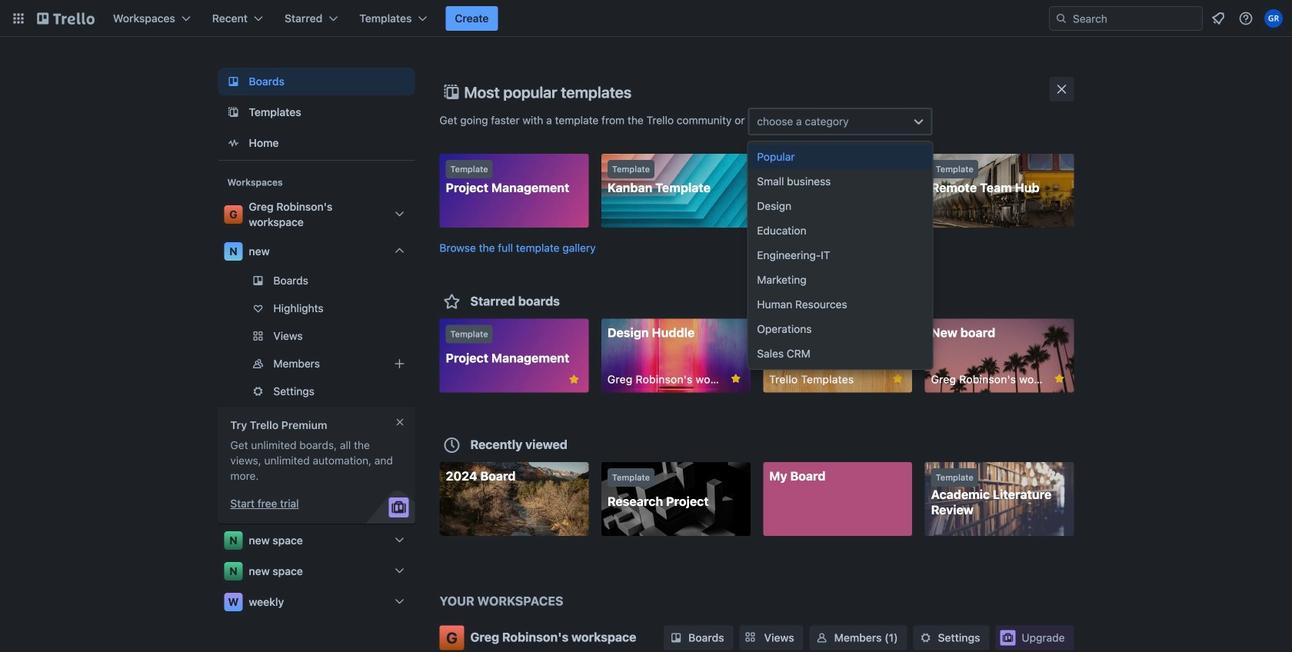 Task type: describe. For each thing, give the bounding box(es) containing it.
1 sm image from the left
[[668, 630, 684, 646]]

0 horizontal spatial click to unstar this board. it will be removed from your starred list. image
[[567, 373, 581, 387]]

sm image
[[814, 630, 830, 646]]

0 notifications image
[[1209, 9, 1228, 28]]

greg robinson (gregrobinson96) image
[[1265, 9, 1283, 28]]

home image
[[224, 134, 243, 152]]

open information menu image
[[1238, 11, 1254, 26]]



Task type: locate. For each thing, give the bounding box(es) containing it.
sm image
[[668, 630, 684, 646], [918, 630, 933, 646]]

primary element
[[0, 0, 1292, 37]]

click to unstar this board. it will be removed from your starred list. image
[[729, 372, 743, 386], [567, 373, 581, 387]]

back to home image
[[37, 6, 95, 31]]

1 horizontal spatial sm image
[[918, 630, 933, 646]]

2 sm image from the left
[[918, 630, 933, 646]]

Search field
[[1049, 6, 1203, 31]]

search image
[[1055, 12, 1068, 25]]

template board image
[[224, 103, 243, 122]]

1 horizontal spatial click to unstar this board. it will be removed from your starred list. image
[[729, 372, 743, 386]]

0 horizontal spatial sm image
[[668, 630, 684, 646]]

board image
[[224, 72, 243, 91]]

add image
[[390, 355, 409, 373]]



Task type: vqa. For each thing, say whether or not it's contained in the screenshot.
sm icon
yes



